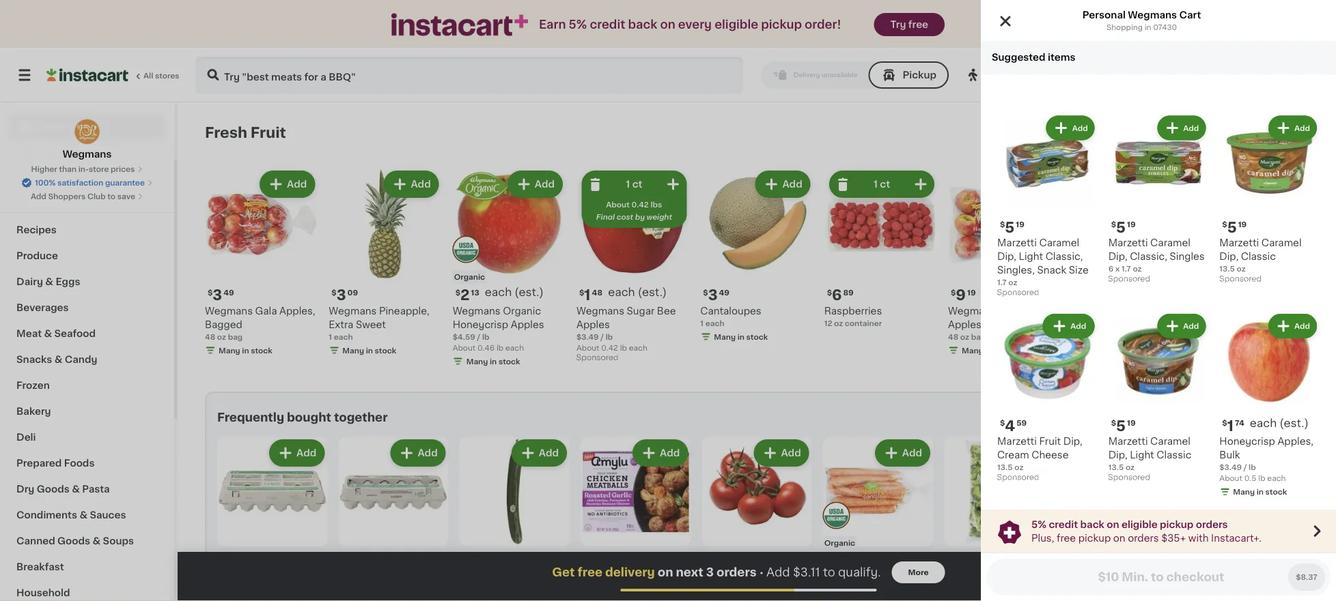 Task type: vqa. For each thing, say whether or not it's contained in the screenshot.


Task type: describe. For each thing, give the bounding box(es) containing it.
beverages
[[16, 303, 69, 313]]

many in stock down 0.5
[[1233, 489, 1287, 496]]

stock down honeycrisp apples, bulk $3.49 / lb about 0.5 lb each
[[1266, 489, 1287, 496]]

0.67
[[1097, 344, 1113, 352]]

74
[[1235, 420, 1245, 427]]

$ inside $ 9 19
[[951, 289, 956, 296]]

1 left qualify.
[[831, 555, 837, 569]]

by inside about 0.42 lbs final cost by weight
[[635, 214, 645, 221]]

singles,
[[997, 266, 1035, 275]]

12
[[824, 320, 832, 327]]

snacks & candy
[[16, 355, 97, 365]]

classic inside marzetti caramel dip, classic 13.5 oz
[[1241, 252, 1276, 262]]

view inside popup button
[[1166, 128, 1190, 137]]

lists link
[[8, 168, 166, 195]]

honeycrisp inside the wegmans honeycrisp apples, bagged 48 oz bag
[[999, 306, 1054, 316]]

lb right 0.67
[[1115, 344, 1122, 352]]

& right meat
[[44, 329, 52, 339]]

each right 74
[[1250, 418, 1277, 429]]

09 for 1
[[357, 555, 367, 563]]

honeycrisp inside honeycrisp apples, bulk $3.49 / lb about 0.5 lb each
[[1220, 437, 1275, 447]]

13.5 inside marzetti caramel dip, classic 13.5 oz
[[1220, 266, 1235, 273]]

with loyalty card price $4.59. original price $6.89. element
[[581, 553, 691, 571]]

$ 1 74
[[1222, 419, 1245, 433]]

wegmans honeycrisp apples, bagged 48 oz bag
[[948, 306, 1054, 341]]

final
[[596, 214, 615, 221]]

produce
[[16, 251, 58, 261]]

/ inside honeycrisp apples, bulk $3.49 / lb about 0.5 lb each
[[1244, 464, 1247, 472]]

1 inside wegmans pineapple, extra sweet 1 each
[[329, 333, 332, 341]]

/ inside wegmans sugar bee apples $3.49 / lb about 0.42 lb each
[[601, 333, 604, 341]]

stock down wegmans gala apples, bagged 48 oz bag
[[251, 347, 273, 354]]

marzetti caramel dip, light classic 13.5 oz
[[1109, 437, 1192, 472]]

each inside wegmans pineapple, extra sweet 1 each
[[334, 333, 353, 341]]

about inside wegmans sugar bee apples $3.49 / lb about 0.42 lb each
[[577, 344, 600, 352]]

view more
[[1166, 128, 1217, 137]]

caramel for marzetti caramel dip, classic, singles
[[1151, 239, 1191, 248]]

in down the wegmans honeycrisp apples, bagged 48 oz bag
[[985, 347, 992, 354]]

each inside section
[[736, 554, 763, 565]]

view more button
[[1160, 119, 1233, 146]]

/ inside wegmans fresh cut watermelon chunks $8.69 / lb about 0.67 lb each
[[1096, 333, 1100, 341]]

cucumber,
[[460, 573, 512, 582]]

5 for marzetti caramel dip, light classic
[[1116, 419, 1126, 433]]

$ inside $ 3 79
[[1189, 555, 1194, 563]]

each inside honeycrisp apples, bulk $3.49 / lb about 0.5 lb each
[[1268, 475, 1286, 483]]

& left sauces
[[80, 511, 87, 521]]

09 for 6
[[347, 289, 358, 296]]

& left candy
[[54, 355, 62, 365]]

stock down wegmans organic honeycrisp apples $4.59 / lb about 0.46 lb each
[[499, 358, 520, 365]]

each inside wegmans sugar bee apples $3.49 / lb about 0.42 lb each
[[629, 344, 648, 352]]

48 for 3
[[205, 333, 215, 341]]

1 vertical spatial 4
[[588, 555, 599, 569]]

wegmans for wegmans gala apples, bagged 48 oz bag
[[205, 306, 253, 316]]

0 vertical spatial $ 4 59
[[1000, 419, 1027, 433]]

sugar
[[627, 306, 655, 316]]

many in stock down wegmans gala apples, bagged 48 oz bag
[[219, 347, 273, 354]]

add inside treatment tracker modal dialog
[[767, 567, 790, 579]]

card
[[633, 574, 650, 582]]

higher
[[31, 166, 57, 173]]

many down the wegmans honeycrisp apples, bagged 48 oz bag
[[962, 347, 984, 354]]

lb right 0.5
[[1259, 475, 1266, 483]]

$ 9 19
[[951, 288, 976, 303]]

caramel for marzetti caramel dip, classic
[[1262, 239, 1302, 248]]

container for raspberries
[[845, 320, 882, 327]]

each up sugar
[[608, 287, 635, 298]]

& left eggs
[[45, 277, 53, 287]]

deli
[[16, 433, 36, 443]]

fruit for marzetti
[[1039, 437, 1061, 447]]

credit inside 5% credit back on eligible pickup orders plus, free pickup on orders $35+ with instacart+.
[[1049, 520, 1078, 530]]

$ 5 19 for marzetti caramel dip, classic, singles
[[1111, 220, 1136, 235]]

dry
[[16, 485, 34, 495]]

cucumber, seedless
[[460, 573, 559, 582]]

about inside honeycrisp apples, bulk $3.49 / lb about 0.5 lb each
[[1220, 475, 1243, 483]]

wegmans logo image
[[74, 119, 100, 145]]

$ inside $ 9 65 /pkg (est.)
[[1068, 555, 1073, 563]]

produce link
[[8, 243, 166, 269]]

100% satisfaction guarantee button
[[21, 175, 153, 189]]

sponsored badge image for wegmans sugar bee apples
[[577, 354, 618, 362]]

0 vertical spatial 59
[[1017, 420, 1027, 427]]

$ inside $ 3 29
[[947, 555, 952, 563]]

try
[[891, 20, 906, 29]]

wegmans for wegmans organic honeycrisp apples $4.59 / lb about 0.46 lb each
[[453, 306, 501, 316]]

$ inside $ 1 48
[[579, 289, 584, 296]]

79 for 1
[[838, 555, 848, 563]]

in-
[[78, 166, 89, 173]]

tomatoes
[[702, 573, 749, 582]]

shoppers
[[48, 193, 86, 201]]

oz inside the wegmans honeycrisp apples, bagged 48 oz bag
[[961, 333, 969, 341]]

container for 6 oz container
[[1214, 320, 1251, 327]]

item carousel region containing fresh fruit
[[205, 119, 1309, 381]]

pickup button
[[869, 61, 949, 89]]

sauces
[[90, 511, 126, 521]]

$ 3 09 inside section
[[220, 555, 246, 569]]

lb up 0.5
[[1249, 464, 1256, 472]]

/ inside wegmans organic honeycrisp apples $4.59 / lb about 0.46 lb each
[[477, 333, 480, 341]]

each (est.) for tomatoes on-the- vine
[[736, 554, 795, 565]]

breakfast link
[[8, 555, 166, 581]]

oz inside raspberries 12 oz container
[[834, 320, 843, 327]]

$ 3 79
[[1189, 555, 1215, 569]]

lb up 0.46
[[482, 333, 490, 341]]

0 vertical spatial $ 3 09
[[332, 288, 358, 303]]

shop link
[[8, 113, 166, 141]]

59 inside with loyalty card price $4.59. original price $6.89. element
[[600, 555, 610, 563]]

wegmans italian-style boneless skinless chicken brea
[[1065, 573, 1173, 602]]

breakfast
[[16, 563, 64, 573]]

marzetti caramel dip, classic 13.5 oz
[[1220, 239, 1302, 273]]

shop
[[38, 122, 64, 132]]

announcement region
[[981, 510, 1336, 553]]

1 up wegmans sugar bee apples $3.49 / lb about 0.42 lb each
[[584, 288, 591, 303]]

cheese
[[1032, 451, 1069, 460]]

again
[[69, 150, 96, 159]]

$ inside $ 2 29
[[462, 555, 467, 563]]

sponsored badge image for marzetti caramel dip, classic
[[1220, 276, 1261, 284]]

gala
[[255, 306, 277, 316]]

0 horizontal spatial credit
[[590, 19, 625, 30]]

0 vertical spatial back
[[628, 19, 657, 30]]

dip, for marzetti caramel dip, classic
[[1220, 252, 1239, 262]]

$ 2 29
[[462, 555, 488, 569]]

wegmans cleaned & cut microwaveable broccoli florets
[[944, 573, 1045, 602]]

$ 3 49 for wegmans gala apples, bagged
[[208, 288, 234, 303]]

0 vertical spatial fresh
[[205, 125, 247, 140]]

100%
[[35, 179, 56, 187]]

view inside 'popup button'
[[1090, 70, 1115, 80]]

$ 5 19 for marzetti caramel dip, classic
[[1222, 220, 1247, 235]]

13.5 for 4
[[997, 464, 1013, 472]]

6 for 6 oz container
[[1196, 320, 1201, 327]]

5% credit back on eligible pickup orders plus, free pickup on orders $35+ with instacart+.
[[1032, 520, 1262, 543]]

back inside 5% credit back on eligible pickup orders plus, free pickup on orders $35+ with instacart+.
[[1081, 520, 1105, 530]]

•
[[759, 568, 764, 579]]

stock down raspberries 6 oz container
[[1242, 333, 1264, 341]]

ct for increment quantity of wegmans sugar bee apples icon
[[632, 180, 643, 189]]

marzetti for marzetti caramel dip, light classic, singles, snack size
[[997, 239, 1037, 248]]

try free
[[891, 20, 929, 29]]

amylu chicken meatballs, roaste
[[581, 586, 673, 602]]

condiments & sauces link
[[8, 503, 166, 529]]

wegmans for wegmans organic spinach, baby
[[1187, 573, 1234, 582]]

marzetti caramel dip, light classic, singles, snack size 1.7 oz
[[997, 239, 1089, 287]]

wegmans organic carrots
[[823, 573, 911, 596]]

many down wegmans gala apples, bagged 48 oz bag
[[219, 347, 240, 354]]

many down cantaloupes 1 each at right bottom
[[714, 333, 736, 341]]

skinless
[[1112, 586, 1152, 596]]

about inside about 0.42 lbs final cost by weight
[[606, 201, 630, 209]]

product group containing add
[[1196, 168, 1309, 345]]

in down wegmans gala apples, bagged 48 oz bag
[[242, 347, 249, 354]]

suggested
[[992, 53, 1046, 62]]

light for snack
[[1019, 252, 1043, 262]]

6 inside the "marzetti caramel dip, classic, singles 6 x 1.7 oz"
[[1109, 266, 1114, 273]]

many in stock down 0.46
[[466, 358, 520, 365]]

1 inside cantaloupes 1 each
[[701, 320, 704, 327]]

honeycrisp apples, bulk $3.49 / lb about 0.5 lb each
[[1220, 437, 1314, 483]]

(est.) up the "chunks"
[[1136, 287, 1165, 298]]

prepared
[[16, 459, 62, 469]]

with
[[585, 574, 603, 582]]

wegmans sugar bee apples $3.49 / lb about 0.42 lb each
[[577, 306, 676, 352]]

marzetti for marzetti caramel dip, classic, singles
[[1109, 239, 1148, 248]]

3 inside treatment tracker modal dialog
[[706, 567, 714, 579]]

wegmans link
[[63, 119, 112, 161]]

frequently bought together
[[217, 412, 388, 424]]

1 up about 0.42 lbs final cost by weight
[[626, 180, 630, 189]]

cream
[[997, 451, 1029, 460]]

48 inside $ 1 48
[[592, 289, 603, 296]]

$ 4 59 inside with loyalty card price $4.59. original price $6.89. element
[[583, 555, 610, 569]]

on-
[[752, 573, 770, 582]]

wegmans for wegmans
[[63, 150, 112, 159]]

many down extra
[[343, 347, 364, 354]]

increment quantity of wegmans sugar bee apples image
[[665, 176, 681, 193]]

1 horizontal spatial by
[[1190, 70, 1203, 80]]

wegmans for wegmans italian-style boneless skinless chicken brea
[[1065, 573, 1113, 582]]

dip, for marzetti caramel dip, classic, singles
[[1109, 252, 1128, 262]]

sponsored badge image for marzetti caramel dip, light classic
[[1109, 474, 1150, 482]]

bagged for 9
[[987, 320, 1024, 330]]

marzetti for marzetti fruit dip, cream cheese
[[997, 437, 1037, 447]]

beverages link
[[8, 295, 166, 321]]

bag for 3
[[228, 333, 243, 341]]

organic inside wegmans organic carrots
[[873, 573, 911, 582]]

each right 13
[[485, 287, 512, 298]]

classic inside marzetti caramel dip, light classic 13.5 oz
[[1157, 451, 1192, 460]]

about inside wegmans organic honeycrisp apples $4.59 / lb about 0.46 lb each
[[453, 344, 476, 352]]

each inside wegmans fresh cut watermelon chunks $8.69 / lb about 0.67 lb each
[[1124, 344, 1143, 352]]

$ 3 29
[[947, 555, 973, 569]]

2 vertical spatial pickup
[[1079, 534, 1111, 543]]

19 for marzetti caramel dip, classic, singles
[[1127, 221, 1136, 229]]

many in stock down raspberries 6 oz container
[[1210, 333, 1264, 341]]

lb down sugar
[[620, 344, 627, 352]]

stock down wegmans pineapple, extra sweet 1 each
[[375, 347, 396, 354]]

amylu
[[581, 586, 611, 596]]

many in stock down the wegmans honeycrisp apples, bagged 48 oz bag
[[962, 347, 1016, 354]]

13
[[471, 289, 479, 296]]

5% inside 5% credit back on eligible pickup orders plus, free pickup on orders $35+ with instacart+.
[[1032, 520, 1047, 530]]

$ inside $ 3 05
[[705, 555, 710, 563]]

in down raspberries 6 oz container
[[1233, 333, 1240, 341]]

singles
[[1170, 252, 1205, 262]]

pickup at 100 farm view button
[[965, 56, 1115, 94]]

oz inside the "marzetti caramel dip, classic, singles 6 x 1.7 oz"
[[1133, 266, 1142, 273]]

loyalty
[[605, 574, 631, 582]]

stock down the wegmans honeycrisp apples, bagged 48 oz bag
[[994, 347, 1016, 354]]

wegmans inside personal wegmans cart shopping in 07430
[[1128, 10, 1177, 20]]

remove wegmans sugar bee apples image
[[587, 176, 604, 193]]

$1.48 each (estimated) element
[[577, 286, 690, 304]]

1 ct for remove wegmans sugar bee apples image
[[626, 180, 643, 189]]

classic, inside marzetti caramel dip, light classic, singles, snack size 1.7 oz
[[1046, 252, 1083, 262]]

wegmans for wegmans fresh cut watermelon chunks $8.69 / lb about 0.67 lb each
[[1072, 306, 1120, 316]]

wegmans organic honeycrisp apples $4.59 / lb about 0.46 lb each
[[453, 306, 544, 352]]

apples, inside honeycrisp apples, bulk $3.49 / lb about 0.5 lb each
[[1278, 437, 1314, 447]]

spinach,
[[1187, 586, 1228, 596]]

1 ct for remove raspberries image
[[874, 180, 890, 189]]

buy
[[38, 150, 58, 159]]

many in stock down cantaloupes 1 each at right bottom
[[714, 333, 768, 341]]

0 vertical spatial pickup
[[761, 19, 802, 30]]

$ inside $ 1 79
[[826, 555, 831, 563]]

orders for orders
[[1196, 520, 1228, 530]]

oz inside raspberries 6 oz container
[[1203, 320, 1212, 327]]

$ inside with loyalty card price $4.59. original price $6.89. element
[[583, 555, 588, 563]]

pickup for pickup
[[903, 70, 937, 80]]

organic inside wegmans organic honeycrisp apples $4.59 / lb about 0.46 lb each
[[503, 306, 541, 316]]

express icon image
[[391, 13, 528, 36]]

fresh inside wegmans fresh cut watermelon chunks $8.69 / lb about 0.67 lb each
[[1122, 306, 1149, 316]]

marzetti for marzetti caramel dip, light classic
[[1109, 437, 1148, 447]]

1 left 74
[[1228, 419, 1234, 433]]

oz inside wegmans gala apples, bagged 48 oz bag
[[217, 333, 226, 341]]

in down honeycrisp apples, bulk $3.49 / lb about 0.5 lb each
[[1257, 489, 1264, 496]]

raspberries for 6 oz container
[[1196, 306, 1254, 316]]

all stores link
[[46, 56, 180, 94]]

$ 3 49 for cantaloupes
[[703, 288, 730, 303]]

classic, inside the "marzetti caramel dip, classic, singles 6 x 1.7 oz"
[[1130, 252, 1168, 262]]

on inside treatment tracker modal dialog
[[658, 567, 673, 579]]

about inside wegmans fresh cut watermelon chunks $8.69 / lb about 0.67 lb each
[[1072, 344, 1095, 352]]

store
[[89, 166, 109, 173]]

bakery
[[16, 407, 51, 417]]

lb down $1.48 each (estimated) element
[[606, 333, 613, 341]]

eggs
[[56, 277, 80, 287]]

goods for dry
[[37, 485, 70, 495]]

oz inside marzetti caramel dip, light classic 13.5 oz
[[1126, 464, 1135, 472]]

5 for marzetti caramel dip, classic
[[1228, 220, 1237, 235]]

eligible inside 5% credit back on eligible pickup orders plus, free pickup on orders $35+ with instacart+.
[[1122, 520, 1158, 530]]

plus,
[[1032, 534, 1054, 543]]

frozen
[[16, 381, 50, 391]]

weight
[[647, 214, 672, 221]]

each inside cantaloupes 1 each
[[706, 320, 725, 327]]

$4.59
[[453, 333, 475, 341]]

0.46
[[478, 344, 495, 352]]

add shoppers club to save
[[31, 193, 135, 201]]

bag for 9
[[971, 333, 986, 341]]

wegmans gala apples, bagged 48 oz bag
[[205, 306, 315, 341]]

0.42 inside about 0.42 lbs final cost by weight
[[632, 201, 649, 209]]

higher than in-store prices
[[31, 166, 135, 173]]



Task type: locate. For each thing, give the bounding box(es) containing it.
in inside personal wegmans cart shopping in 07430
[[1145, 24, 1151, 31]]

/pkg
[[1100, 554, 1124, 565]]

suggested items
[[992, 53, 1076, 62]]

0 vertical spatial to
[[107, 193, 116, 201]]

each (est.) for wegmans organic honeycrisp apples
[[485, 287, 544, 298]]

1 vertical spatial orders
[[1128, 534, 1159, 543]]

save
[[117, 193, 135, 201]]

1 49 from the left
[[224, 289, 234, 296]]

each (est.) inside $1.48 each (estimated) element
[[608, 287, 667, 298]]

0 horizontal spatial 1.7
[[997, 279, 1007, 287]]

1 horizontal spatial apples,
[[948, 320, 984, 330]]

5%
[[569, 19, 587, 30], [1032, 520, 1047, 530]]

0 horizontal spatial raspberries
[[824, 306, 882, 316]]

2 ct from the left
[[880, 180, 890, 189]]

/ down watermelon
[[1096, 333, 1100, 341]]

raspberries for raspberries
[[824, 306, 882, 316]]

/ up 0.46
[[477, 333, 480, 341]]

orders for qualify.
[[717, 567, 757, 579]]

sponsored badge image for marzetti fruit dip, cream cheese
[[997, 474, 1039, 482]]

florets
[[986, 600, 1019, 602]]

1 raspberries from the left
[[824, 306, 882, 316]]

instacart+.
[[1211, 534, 1262, 543]]

0 vertical spatial 4
[[1005, 419, 1015, 433]]

foods
[[64, 459, 95, 469]]

$3.49 inside wegmans sugar bee apples $3.49 / lb about 0.42 lb each
[[577, 333, 599, 341]]

oz inside marzetti caramel dip, light classic, singles, snack size 1.7 oz
[[1009, 279, 1018, 287]]

product group containing 6
[[824, 168, 937, 329]]

1 horizontal spatial 49
[[719, 289, 730, 296]]

honeycrisp
[[999, 306, 1054, 316], [453, 320, 508, 330], [1220, 437, 1275, 447]]

19 inside $ 9 19
[[967, 289, 976, 296]]

1 vertical spatial item carousel region
[[217, 432, 1316, 602]]

$ 5 19 for marzetti caramel dip, light classic, singles, snack size
[[1000, 220, 1025, 235]]

13.5 inside marzetti caramel dip, light classic 13.5 oz
[[1109, 464, 1124, 472]]

caramel inside marzetti caramel dip, light classic 13.5 oz
[[1151, 437, 1191, 447]]

0 vertical spatial 0.42
[[632, 201, 649, 209]]

each inside wegmans organic honeycrisp apples $4.59 / lb about 0.46 lb each
[[506, 344, 524, 352]]

29
[[963, 555, 973, 563], [478, 555, 488, 563]]

sponsored badge image down marzetti caramel dip, light classic 13.5 oz
[[1109, 474, 1150, 482]]

0 vertical spatial credit
[[590, 19, 625, 30]]

caramel inside marzetti caramel dip, classic 13.5 oz
[[1262, 239, 1302, 248]]

48 inside the wegmans honeycrisp apples, bagged 48 oz bag
[[948, 333, 959, 341]]

1.7 down "singles,"
[[997, 279, 1007, 287]]

2 vertical spatial apples,
[[1278, 437, 1314, 447]]

bagged inside the wegmans honeycrisp apples, bagged 48 oz bag
[[987, 320, 1024, 330]]

1 horizontal spatial container
[[1214, 320, 1251, 327]]

orders up with
[[1196, 520, 1228, 530]]

fresh fruit
[[205, 125, 286, 140]]

sponsored badge image down marzetti caramel dip, classic 13.5 oz
[[1220, 276, 1261, 284]]

2 horizontal spatial free
[[1057, 534, 1076, 543]]

1 vertical spatial goods
[[57, 537, 90, 547]]

2 49 from the left
[[719, 289, 730, 296]]

0.5
[[1245, 475, 1257, 483]]

raspberries down the singles
[[1196, 306, 1254, 316]]

1 container from the left
[[845, 320, 882, 327]]

item carousel region
[[205, 119, 1309, 381], [217, 432, 1316, 602]]

(est.) for tomatoes on-the- vine
[[766, 554, 795, 565]]

credit right earn
[[590, 19, 625, 30]]

0 horizontal spatial bagged
[[205, 320, 242, 330]]

49 for cantaloupes
[[719, 289, 730, 296]]

orders
[[1196, 520, 1228, 530], [1128, 534, 1159, 543], [717, 567, 757, 579]]

remove raspberries image
[[835, 176, 851, 193]]

wegmans for wegmans sugar bee apples $3.49 / lb about 0.42 lb each
[[577, 306, 624, 316]]

snack
[[1037, 266, 1067, 275]]

stores
[[155, 72, 179, 80]]

5 up marzetti caramel dip, classic 13.5 oz
[[1228, 220, 1237, 235]]

$1.74 each (estimated) element
[[1220, 417, 1320, 435]]

(est.) inside the $3.05 each (estimated) element
[[766, 554, 795, 565]]

honeycrisp inside wegmans organic honeycrisp apples $4.59 / lb about 0.46 lb each
[[453, 320, 508, 330]]

about
[[606, 201, 630, 209], [577, 344, 600, 352], [453, 344, 476, 352], [1072, 344, 1095, 352], [1220, 475, 1243, 483]]

9 up the wegmans honeycrisp apples, bagged 48 oz bag
[[956, 288, 966, 303]]

1 vertical spatial 9
[[1073, 555, 1083, 569]]

19 for marzetti caramel dip, light classic, singles, snack size
[[1016, 221, 1025, 229]]

in down sweet
[[366, 347, 373, 354]]

1 vertical spatial by
[[635, 214, 645, 221]]

increment quantity of raspberries image
[[913, 176, 929, 193]]

marzetti inside marzetti caramel dip, light classic 13.5 oz
[[1109, 437, 1148, 447]]

item carousel region containing 3
[[217, 432, 1316, 602]]

& right cleaned
[[1037, 573, 1045, 582]]

pickup for pickup at 100 farm view
[[987, 70, 1023, 80]]

1 horizontal spatial pickup
[[987, 70, 1023, 80]]

1 horizontal spatial credit
[[1049, 520, 1078, 530]]

recipes
[[16, 225, 57, 235]]

2 vertical spatial honeycrisp
[[1220, 437, 1275, 447]]

all
[[143, 72, 153, 80]]

1 79 from the left
[[838, 555, 848, 563]]

1 vertical spatial honeycrisp
[[453, 320, 508, 330]]

(est.) for wegmans sugar bee apples
[[638, 287, 667, 298]]

0 vertical spatial light
[[1019, 252, 1043, 262]]

2 container from the left
[[1214, 320, 1251, 327]]

it
[[60, 150, 67, 159]]

59 left reg.
[[600, 555, 610, 563]]

earn
[[539, 19, 566, 30]]

2 vertical spatial orders
[[717, 567, 757, 579]]

59 up the cream
[[1017, 420, 1027, 427]]

each (est.) up "•" on the right
[[736, 554, 795, 565]]

1 vertical spatial free
[[1057, 534, 1076, 543]]

(est.) for honeycrisp apples, bulk
[[1280, 418, 1309, 429]]

dip, inside marzetti caramel dip, light classic, singles, snack size 1.7 oz
[[997, 252, 1017, 262]]

None search field
[[195, 56, 743, 94]]

1 vertical spatial apples,
[[948, 320, 984, 330]]

$ 3 49 up the cantaloupes
[[703, 288, 730, 303]]

seafood
[[54, 329, 96, 339]]

5 for marzetti caramel dip, classic, singles
[[1116, 220, 1126, 235]]

prices
[[111, 166, 135, 173]]

with loyalty card
[[585, 574, 650, 582]]

6 for 6
[[832, 288, 842, 303]]

product group
[[997, 113, 1098, 301], [1109, 113, 1209, 287], [1220, 113, 1320, 287], [205, 168, 318, 359], [329, 168, 442, 359], [453, 168, 566, 370], [577, 168, 690, 366], [701, 168, 813, 345], [824, 168, 937, 329], [948, 168, 1061, 359], [1072, 168, 1185, 370], [1196, 168, 1309, 345], [997, 312, 1098, 486], [1109, 312, 1209, 486], [1220, 312, 1320, 501], [217, 437, 327, 602], [338, 437, 449, 602], [460, 437, 570, 602], [581, 437, 691, 602], [702, 437, 812, 602], [823, 437, 933, 602], [944, 437, 1054, 602], [1065, 437, 1176, 602], [1187, 437, 1297, 602]]

each (est.) inside product group
[[1106, 287, 1165, 298]]

& inside wegmans cleaned & cut microwaveable broccoli florets
[[1037, 573, 1045, 582]]

free right try at top
[[909, 20, 929, 29]]

ct up about 0.42 lbs final cost by weight
[[632, 180, 643, 189]]

79 down with
[[1205, 555, 1215, 563]]

1 horizontal spatial 13.5
[[1109, 464, 1124, 472]]

$ 4 59 up the cream
[[1000, 419, 1027, 433]]

0 vertical spatial free
[[909, 20, 929, 29]]

2 vertical spatial free
[[578, 567, 603, 579]]

29 for 3
[[963, 555, 973, 563]]

6 right the "chunks"
[[1196, 320, 1201, 327]]

2 classic, from the left
[[1130, 252, 1168, 262]]

0 horizontal spatial pickup
[[761, 19, 802, 30]]

apples, down $1.74 each (estimated) element on the bottom right
[[1278, 437, 1314, 447]]

0 horizontal spatial chicken
[[614, 586, 653, 596]]

view left more
[[1166, 128, 1190, 137]]

1 horizontal spatial $ 3 49
[[703, 288, 730, 303]]

2 button
[[1264, 59, 1320, 92]]

48
[[592, 289, 603, 296], [205, 333, 215, 341], [948, 333, 959, 341]]

each down x
[[1106, 287, 1133, 298]]

1 apples from the left
[[577, 320, 610, 330]]

wegmans up spinach,
[[1187, 573, 1234, 582]]

pickup down suggested
[[987, 70, 1023, 80]]

2 horizontal spatial honeycrisp
[[1220, 437, 1275, 447]]

meat & seafood link
[[8, 321, 166, 347]]

49 for wegmans
[[224, 289, 234, 296]]

1 horizontal spatial back
[[1081, 520, 1105, 530]]

2 bagged from the left
[[987, 320, 1024, 330]]

2 horizontal spatial pickup
[[1160, 520, 1194, 530]]

1 horizontal spatial to
[[823, 567, 835, 579]]

0 horizontal spatial classic
[[1157, 451, 1192, 460]]

service type group
[[761, 61, 949, 89]]

higher than in-store prices link
[[31, 164, 143, 175]]

wegmans for wegmans honeycrisp apples, bagged 48 oz bag
[[948, 306, 996, 316]]

0 vertical spatial item carousel region
[[205, 119, 1309, 381]]

0.42 inside wegmans sugar bee apples $3.49 / lb about 0.42 lb each
[[601, 344, 618, 352]]

1 bagged from the left
[[205, 320, 242, 330]]

each up "•" on the right
[[736, 554, 763, 565]]

free for try
[[909, 20, 929, 29]]

light inside marzetti caramel dip, light classic, singles, snack size 1.7 oz
[[1019, 252, 1043, 262]]

sponsored badge image
[[1109, 276, 1150, 284], [1220, 276, 1261, 284], [997, 289, 1039, 297], [577, 354, 618, 362], [997, 474, 1039, 482], [1109, 474, 1150, 482]]

1 horizontal spatial 5%
[[1032, 520, 1047, 530]]

lb right 0.46
[[497, 344, 504, 352]]

0 vertical spatial apples,
[[279, 306, 315, 316]]

apples, inside the wegmans honeycrisp apples, bagged 48 oz bag
[[948, 320, 984, 330]]

many down 0.67
[[1086, 358, 1107, 365]]

1 horizontal spatial bag
[[971, 333, 986, 341]]

$ 4 59
[[1000, 419, 1027, 433], [583, 555, 610, 569]]

ct inside group
[[880, 180, 890, 189]]

1 horizontal spatial apples
[[577, 320, 610, 330]]

0 vertical spatial classic
[[1241, 252, 1276, 262]]

09
[[347, 289, 358, 296], [236, 555, 246, 563], [357, 555, 367, 563]]

goods down 'prepared foods'
[[37, 485, 70, 495]]

1 ct from the left
[[632, 180, 643, 189]]

dip, up x
[[1109, 252, 1128, 262]]

1 horizontal spatial 1 ct
[[874, 180, 890, 189]]

wegmans inside wegmans pineapple, extra sweet 1 each
[[329, 306, 377, 316]]

0 vertical spatial by
[[1190, 70, 1203, 80]]

2 for $ 2 09
[[346, 555, 355, 569]]

1 classic, from the left
[[1046, 252, 1083, 262]]

free right plus,
[[1057, 534, 1076, 543]]

1 vertical spatial eligible
[[1122, 520, 1158, 530]]

sponsored badge image for marzetti caramel dip, classic, singles
[[1109, 276, 1150, 284]]

in down 0.67
[[1109, 358, 1116, 365]]

1 right remove raspberries image
[[874, 180, 878, 189]]

orders down 05
[[717, 567, 757, 579]]

cut inside wegmans cleaned & cut microwaveable broccoli florets
[[944, 586, 962, 596]]

about down $4.59
[[453, 344, 476, 352]]

dip, up cheese
[[1064, 437, 1083, 447]]

2 79 from the left
[[1205, 555, 1215, 563]]

lbs
[[651, 201, 662, 209]]

dip, for marzetti caramel dip, light classic
[[1109, 451, 1128, 460]]

0 horizontal spatial 29
[[478, 555, 488, 563]]

29 inside $ 2 29
[[478, 555, 488, 563]]

2 1 ct from the left
[[874, 180, 890, 189]]

0 horizontal spatial $ 4 59
[[583, 555, 610, 569]]

9 for $ 9 65 /pkg (est.)
[[1073, 555, 1083, 569]]

0 vertical spatial $3.49
[[577, 333, 599, 341]]

dip, for marzetti fruit dip, cream cheese
[[1064, 437, 1083, 447]]

together
[[334, 412, 388, 424]]

many in stock down sweet
[[343, 347, 396, 354]]

sponsored badge image down the cream
[[997, 474, 1039, 482]]

6 inside raspberries 6 oz container
[[1196, 320, 1201, 327]]

0 horizontal spatial 13.5
[[997, 464, 1013, 472]]

bagged for 3
[[205, 320, 242, 330]]

wegmans for wegmans organic carrots
[[823, 573, 871, 582]]

caramel
[[1039, 239, 1080, 248], [1151, 239, 1191, 248], [1262, 239, 1302, 248], [1151, 437, 1191, 447]]

0 horizontal spatial 5%
[[569, 19, 587, 30]]

5 for marzetti caramel dip, light classic, singles, snack size
[[1005, 220, 1015, 235]]

1 horizontal spatial pickup
[[1079, 534, 1111, 543]]

13.5 inside the marzetti fruit dip, cream cheese 13.5 oz
[[997, 464, 1013, 472]]

extra
[[329, 320, 353, 330]]

many down raspberries 6 oz container
[[1210, 333, 1231, 341]]

dip, inside marzetti caramel dip, classic 13.5 oz
[[1220, 252, 1239, 262]]

0 vertical spatial 5%
[[569, 19, 587, 30]]

wegmans up extra
[[329, 306, 377, 316]]

0 horizontal spatial cut
[[944, 586, 962, 596]]

1 horizontal spatial fresh
[[1122, 306, 1149, 316]]

wegmans inside wegmans fresh cut watermelon chunks $8.69 / lb about 0.67 lb each
[[1072, 306, 1120, 316]]

48 inside wegmans gala apples, bagged 48 oz bag
[[205, 333, 215, 341]]

$3.49 down bulk
[[1220, 464, 1242, 472]]

79 inside $ 1 79
[[838, 555, 848, 563]]

with
[[1189, 534, 1209, 543]]

wegmans left gala on the bottom of page
[[205, 306, 253, 316]]

ct
[[632, 180, 643, 189], [880, 180, 890, 189]]

each (est.) up sugar
[[608, 287, 667, 298]]

11:35am
[[1206, 70, 1248, 80]]

9 left 65
[[1073, 555, 1083, 569]]

section
[[205, 392, 1316, 602]]

1 horizontal spatial fruit
[[1039, 437, 1061, 447]]

add button
[[1046, 116, 1095, 140], [1158, 116, 1206, 140], [1269, 116, 1317, 140], [261, 172, 314, 197], [385, 172, 438, 197], [509, 172, 562, 197], [757, 172, 809, 197], [1004, 172, 1057, 197], [1128, 172, 1181, 197], [1252, 172, 1305, 197], [1046, 314, 1095, 339], [1158, 314, 1206, 339], [1269, 314, 1317, 339], [271, 441, 323, 466], [392, 441, 445, 466], [513, 441, 566, 466], [634, 441, 687, 466], [755, 441, 808, 466], [876, 441, 929, 466], [998, 441, 1050, 466], [1119, 441, 1171, 466]]

dip, inside the marzetti fruit dip, cream cheese 13.5 oz
[[1064, 437, 1083, 447]]

1 29 from the left
[[963, 555, 973, 563]]

wegmans up 07430
[[1128, 10, 1177, 20]]

1 horizontal spatial 0.42
[[632, 201, 649, 209]]

caramel inside the "marzetti caramel dip, classic, singles 6 x 1.7 oz"
[[1151, 239, 1191, 248]]

2 apples from the left
[[511, 320, 544, 330]]

0 horizontal spatial 0.42
[[601, 344, 618, 352]]

apples, for 9
[[948, 320, 984, 330]]

to
[[107, 193, 116, 201], [823, 567, 835, 579]]

0 horizontal spatial honeycrisp
[[453, 320, 508, 330]]

1 horizontal spatial eligible
[[1122, 520, 1158, 530]]

0 horizontal spatial $3.49
[[577, 333, 599, 341]]

ct left the increment quantity of raspberries image
[[880, 180, 890, 189]]

item carousel region inside section
[[217, 432, 1316, 602]]

cut inside wegmans fresh cut watermelon chunks $8.69 / lb about 0.67 lb each
[[1151, 306, 1169, 316]]

1 horizontal spatial classic,
[[1130, 252, 1168, 262]]

$35+
[[1162, 534, 1186, 543]]

pickup inside "pickup" button
[[903, 70, 937, 80]]

honeycrisp down "singles,"
[[999, 306, 1054, 316]]

bought
[[287, 412, 331, 424]]

chicken inside wegmans italian-style boneless skinless chicken brea
[[1065, 600, 1105, 602]]

soups
[[103, 537, 134, 547]]

0 horizontal spatial eligible
[[715, 19, 758, 30]]

$9.65 per package (estimated) element
[[1065, 553, 1176, 571]]

canned goods & soups
[[16, 537, 134, 547]]

microwaveable
[[964, 586, 1036, 596]]

1 horizontal spatial ct
[[880, 180, 890, 189]]

1 vertical spatial $ 3 09
[[220, 555, 246, 569]]

pickup down try free
[[903, 70, 937, 80]]

0 vertical spatial chicken
[[614, 586, 653, 596]]

credit up plus,
[[1049, 520, 1078, 530]]

1 $ 3 49 from the left
[[208, 288, 234, 303]]

$3.49 inside honeycrisp apples, bulk $3.49 / lb about 0.5 lb each
[[1220, 464, 1242, 472]]

48 for 9
[[948, 333, 959, 341]]

2 $ 3 49 from the left
[[703, 288, 730, 303]]

marzetti for marzetti caramel dip, classic
[[1220, 239, 1259, 248]]

instacart logo image
[[46, 67, 128, 83]]

0.42 left lbs
[[632, 201, 649, 209]]

(est.) up wegmans organic honeycrisp apples $4.59 / lb about 0.46 lb each
[[515, 287, 544, 298]]

bag
[[228, 333, 243, 341], [971, 333, 986, 341]]

get free delivery on next 3 orders • add $3.11 to qualify.
[[552, 567, 881, 579]]

29 up the cucumber,
[[478, 555, 488, 563]]

main content containing fresh fruit
[[178, 102, 1336, 602]]

0 horizontal spatial to
[[107, 193, 116, 201]]

organic inside wegmans organic spinach, baby
[[1237, 573, 1275, 582]]

apples, right gala on the bottom of page
[[279, 306, 315, 316]]

fruit inside the marzetti fruit dip, cream cheese 13.5 oz
[[1039, 437, 1061, 447]]

$8.69
[[1072, 333, 1095, 341]]

$
[[1000, 221, 1005, 229], [1111, 221, 1116, 229], [1222, 221, 1228, 229], [208, 289, 213, 296], [579, 289, 584, 296], [951, 289, 956, 296], [332, 289, 337, 296], [455, 289, 460, 296], [703, 289, 708, 296], [827, 289, 832, 296], [1000, 420, 1005, 427], [1111, 420, 1116, 427], [1222, 420, 1228, 427], [220, 555, 225, 563], [583, 555, 588, 563], [947, 555, 952, 563], [341, 555, 346, 563], [462, 555, 467, 563], [705, 555, 710, 563], [826, 555, 831, 563], [1068, 555, 1073, 563], [1189, 555, 1194, 563]]

1 down the cantaloupes
[[701, 320, 704, 327]]

apples, inside wegmans gala apples, bagged 48 oz bag
[[279, 306, 315, 316]]

19 for wegmans honeycrisp apples, bagged
[[967, 289, 976, 296]]

by right ready
[[1190, 70, 1203, 80]]

each (est.) up honeycrisp apples, bulk $3.49 / lb about 0.5 lb each
[[1250, 418, 1309, 429]]

light
[[1019, 252, 1043, 262], [1130, 451, 1154, 460]]

light inside marzetti caramel dip, light classic 13.5 oz
[[1130, 451, 1154, 460]]

pickup at 100 farm view
[[987, 70, 1115, 80]]

apples inside wegmans sugar bee apples $3.49 / lb about 0.42 lb each
[[577, 320, 610, 330]]

1 horizontal spatial 79
[[1205, 555, 1215, 563]]

caramel for marzetti caramel dip, light classic
[[1151, 437, 1191, 447]]

eligible up '$9.65 per package (estimated)' element
[[1122, 520, 1158, 530]]

candy
[[65, 355, 97, 365]]

0 vertical spatial orders
[[1196, 520, 1228, 530]]

farm
[[1060, 70, 1087, 80]]

13.5 for 5
[[1109, 464, 1124, 472]]

0 horizontal spatial 1 ct
[[626, 180, 643, 189]]

$ 1 79
[[826, 555, 848, 569]]

in down 0.46
[[490, 358, 497, 365]]

1 vertical spatial cut
[[944, 586, 962, 596]]

0.42 down $ 1 48
[[601, 344, 618, 352]]

sponsored badge image for marzetti caramel dip, light classic, singles, snack size
[[997, 289, 1039, 297]]

oz inside marzetti caramel dip, classic 13.5 oz
[[1237, 266, 1246, 273]]

19 for marzetti caramel dip, light classic
[[1127, 420, 1136, 427]]

stock down cantaloupes 1 each at right bottom
[[746, 333, 768, 341]]

1 1 ct from the left
[[626, 180, 643, 189]]

0 horizontal spatial orders
[[717, 567, 757, 579]]

1 bag from the left
[[228, 333, 243, 341]]

1.7 inside marzetti caramel dip, light classic, singles, snack size 1.7 oz
[[997, 279, 1007, 287]]

79 for 3
[[1205, 555, 1215, 563]]

wegmans for wegmans cleaned & cut microwaveable broccoli florets
[[944, 573, 992, 582]]

dip, right cheese
[[1109, 451, 1128, 460]]

79 inside $ 3 79
[[1205, 555, 1215, 563]]

dip, right the singles
[[1220, 252, 1239, 262]]

pickup inside "pickup at 100 farm view" 'popup button'
[[987, 70, 1023, 80]]

$ inside $ 2 13
[[455, 289, 460, 296]]

snacks
[[16, 355, 52, 365]]

1 horizontal spatial $ 4 59
[[1000, 419, 1027, 433]]

2 for $ 2 29
[[467, 555, 477, 569]]

free for get
[[578, 567, 603, 579]]

$ 5 19 for marzetti caramel dip, light classic
[[1111, 419, 1136, 433]]

1 vertical spatial chicken
[[1065, 600, 1105, 602]]

wegmans down $ 2 13
[[453, 306, 501, 316]]

1 horizontal spatial $3.49
[[1220, 464, 1242, 472]]

in left 07430
[[1145, 24, 1151, 31]]

lists
[[38, 177, 62, 187]]

1 horizontal spatial chicken
[[1065, 600, 1105, 602]]

free up amylu
[[578, 567, 603, 579]]

household
[[16, 589, 70, 598]]

ct for the increment quantity of raspberries image
[[880, 180, 890, 189]]

2 bag from the left
[[971, 333, 986, 341]]

5 up x
[[1116, 220, 1126, 235]]

many in stock down 0.67
[[1086, 358, 1140, 365]]

1 vertical spatial to
[[823, 567, 835, 579]]

dip,
[[997, 252, 1017, 262], [1109, 252, 1128, 262], [1220, 252, 1239, 262], [1064, 437, 1083, 447], [1109, 451, 1128, 460]]

bag inside the wegmans honeycrisp apples, bagged 48 oz bag
[[971, 333, 986, 341]]

prepared foods
[[16, 459, 95, 469]]

container inside raspberries 6 oz container
[[1214, 320, 1251, 327]]

each down the cantaloupes
[[706, 320, 725, 327]]

orders inside treatment tracker modal dialog
[[717, 567, 757, 579]]

1 ct left the increment quantity of raspberries image
[[874, 180, 890, 189]]

5 up marzetti caramel dip, light classic 13.5 oz
[[1116, 419, 1126, 433]]

bagged inside wegmans gala apples, bagged 48 oz bag
[[205, 320, 242, 330]]

19
[[1016, 221, 1025, 229], [1127, 221, 1136, 229], [1238, 221, 1247, 229], [967, 289, 976, 296], [1127, 420, 1136, 427]]

$ inside $ 6 89
[[827, 289, 832, 296]]

about down $ 1 48
[[577, 344, 600, 352]]

the-
[[770, 573, 792, 582]]

pickup up $35+
[[1160, 520, 1194, 530]]

2 for $ 2 13
[[460, 288, 470, 303]]

lb up 0.67
[[1101, 333, 1109, 341]]

oz inside the marzetti fruit dip, cream cheese 13.5 oz
[[1015, 464, 1024, 472]]

goods for canned
[[57, 537, 90, 547]]

fruit inside item carousel region
[[251, 125, 286, 140]]

buy it again
[[38, 150, 96, 159]]

(est.) inside $1.74 each (estimated) element
[[1280, 418, 1309, 429]]

49 up wegmans gala apples, bagged 48 oz bag
[[224, 289, 234, 296]]

(est.) for wegmans organic honeycrisp apples
[[515, 287, 544, 298]]

1 horizontal spatial 48
[[592, 289, 603, 296]]

(est.) inside $ 9 65 /pkg (est.)
[[1127, 554, 1156, 565]]

goods
[[37, 485, 70, 495], [57, 537, 90, 547]]

1 horizontal spatial light
[[1130, 451, 1154, 460]]

2 horizontal spatial 13.5
[[1220, 266, 1235, 273]]

1.7 inside the "marzetti caramel dip, classic, singles 6 x 1.7 oz"
[[1122, 266, 1131, 273]]

1.7 right x
[[1122, 266, 1131, 273]]

$ 4 59 up with
[[583, 555, 610, 569]]

0 vertical spatial eligible
[[715, 19, 758, 30]]

main content
[[178, 102, 1336, 602]]

stock down wegmans fresh cut watermelon chunks $8.69 / lb about 0.67 lb each on the bottom right
[[1118, 358, 1140, 365]]

personal wegmans cart shopping in 07430
[[1083, 10, 1201, 31]]

apples for organic
[[511, 320, 544, 330]]

each (est.) right 13
[[485, 287, 544, 298]]

baby
[[1230, 586, 1255, 596]]

09 inside $ 2 09
[[357, 555, 367, 563]]

free inside 5% credit back on eligible pickup orders plus, free pickup on orders $35+ with instacart+.
[[1057, 534, 1076, 543]]

wegmans inside the wegmans honeycrisp apples, bagged 48 oz bag
[[948, 306, 996, 316]]

each (est.) inside $1.74 each (estimated) element
[[1250, 418, 1309, 429]]

29 for 2
[[478, 555, 488, 563]]

wegmans inside wegmans sugar bee apples $3.49 / lb about 0.42 lb each
[[577, 306, 624, 316]]

wegmans inside wegmans gala apples, bagged 48 oz bag
[[205, 306, 253, 316]]

deli link
[[8, 425, 166, 451]]

dry goods & pasta
[[16, 485, 110, 495]]

$3.11
[[793, 567, 820, 579]]

19 up marzetti caramel dip, light classic, singles, snack size 1.7 oz
[[1016, 221, 1025, 229]]

0 vertical spatial honeycrisp
[[999, 306, 1054, 316]]

more
[[908, 569, 929, 577]]

caramel for marzetti caramel dip, light classic, singles, snack size
[[1039, 239, 1080, 248]]

19 up the "marzetti caramel dip, classic, singles 6 x 1.7 oz"
[[1127, 221, 1136, 229]]

0 horizontal spatial $ 3 49
[[208, 288, 234, 303]]

9 for $ 9 19
[[956, 288, 966, 303]]

(est.)
[[638, 287, 667, 298], [515, 287, 544, 298], [1136, 287, 1165, 298], [1280, 418, 1309, 429], [766, 554, 795, 565], [1127, 554, 1156, 565]]

0 horizontal spatial classic,
[[1046, 252, 1083, 262]]

dip, for marzetti caramel dip, light classic, singles, snack size
[[997, 252, 1017, 262]]

boneless
[[1065, 586, 1110, 596]]

next
[[676, 567, 704, 579]]

club
[[87, 193, 106, 201]]

condiments
[[16, 511, 77, 521]]

apples, for 3
[[279, 306, 315, 316]]

2 29 from the left
[[478, 555, 488, 563]]

bulk
[[1220, 451, 1240, 460]]

1 ct inside product group
[[874, 180, 890, 189]]

view
[[1090, 70, 1115, 80], [1166, 128, 1190, 137]]

1 ct
[[626, 180, 643, 189], [874, 180, 890, 189]]

household link
[[8, 581, 166, 602]]

about 0.42 lbs final cost by weight
[[596, 201, 672, 221]]

$ inside $ 2 09
[[341, 555, 346, 563]]

wegmans up carrots
[[823, 573, 871, 582]]

wegmans for wegmans pineapple, extra sweet 1 each
[[329, 306, 377, 316]]

$3.05 each (estimated) element
[[702, 553, 812, 571]]

each (est.) for wegmans sugar bee apples
[[608, 287, 667, 298]]

0 horizontal spatial 59
[[600, 555, 610, 563]]

product group containing each (est.)
[[1072, 168, 1185, 370]]

wegmans inside wegmans organic honeycrisp apples $4.59 / lb about 0.46 lb each
[[453, 306, 501, 316]]

1 vertical spatial 0.42
[[601, 344, 618, 352]]

& left pasta
[[72, 485, 80, 495]]

fruit for fresh
[[251, 125, 286, 140]]

79 up qualify.
[[838, 555, 848, 563]]

$ 1 48
[[579, 288, 603, 303]]

1 horizontal spatial honeycrisp
[[999, 306, 1054, 316]]

49
[[224, 289, 234, 296], [719, 289, 730, 296]]

0 horizontal spatial 49
[[224, 289, 234, 296]]

1 horizontal spatial bagged
[[987, 320, 1024, 330]]

get
[[552, 567, 575, 579]]

0 horizontal spatial view
[[1090, 70, 1115, 80]]

container
[[845, 320, 882, 327], [1214, 320, 1251, 327]]

delivery
[[605, 567, 655, 579]]

0 horizontal spatial fruit
[[251, 125, 286, 140]]

treatment tracker modal dialog
[[178, 553, 1336, 602]]

& left soups
[[93, 537, 101, 547]]

apples for sugar
[[577, 320, 610, 330]]

2 raspberries from the left
[[1196, 306, 1254, 316]]

$2.13 each (estimated) element
[[453, 286, 566, 304]]

each down sugar
[[629, 344, 648, 352]]

1 vertical spatial light
[[1130, 451, 1154, 460]]

2 horizontal spatial 6
[[1196, 320, 1201, 327]]

in down cantaloupes 1 each at right bottom
[[738, 333, 745, 341]]

many down 0.5
[[1233, 489, 1255, 496]]

pickup up 65
[[1079, 534, 1111, 543]]

0 horizontal spatial bag
[[228, 333, 243, 341]]

light for oz
[[1130, 451, 1154, 460]]

100
[[1039, 70, 1058, 80]]

to inside treatment tracker modal dialog
[[823, 567, 835, 579]]

buy it again link
[[8, 141, 166, 168]]

2 inside button
[[1299, 70, 1305, 80]]

1 vertical spatial credit
[[1049, 520, 1078, 530]]

19 for marzetti caramel dip, classic
[[1238, 221, 1247, 229]]

about down the $8.69
[[1072, 344, 1095, 352]]

$ inside $ 1 74
[[1222, 420, 1228, 427]]

9 inside $ 9 65 /pkg (est.)
[[1073, 555, 1083, 569]]

many down 0.46
[[466, 358, 488, 365]]

1 horizontal spatial 4
[[1005, 419, 1015, 433]]

section containing 3
[[205, 392, 1316, 602]]

chicken inside amylu chicken meatballs, roaste
[[614, 586, 653, 596]]

each (est.) for honeycrisp apples, bulk
[[1250, 418, 1309, 429]]



